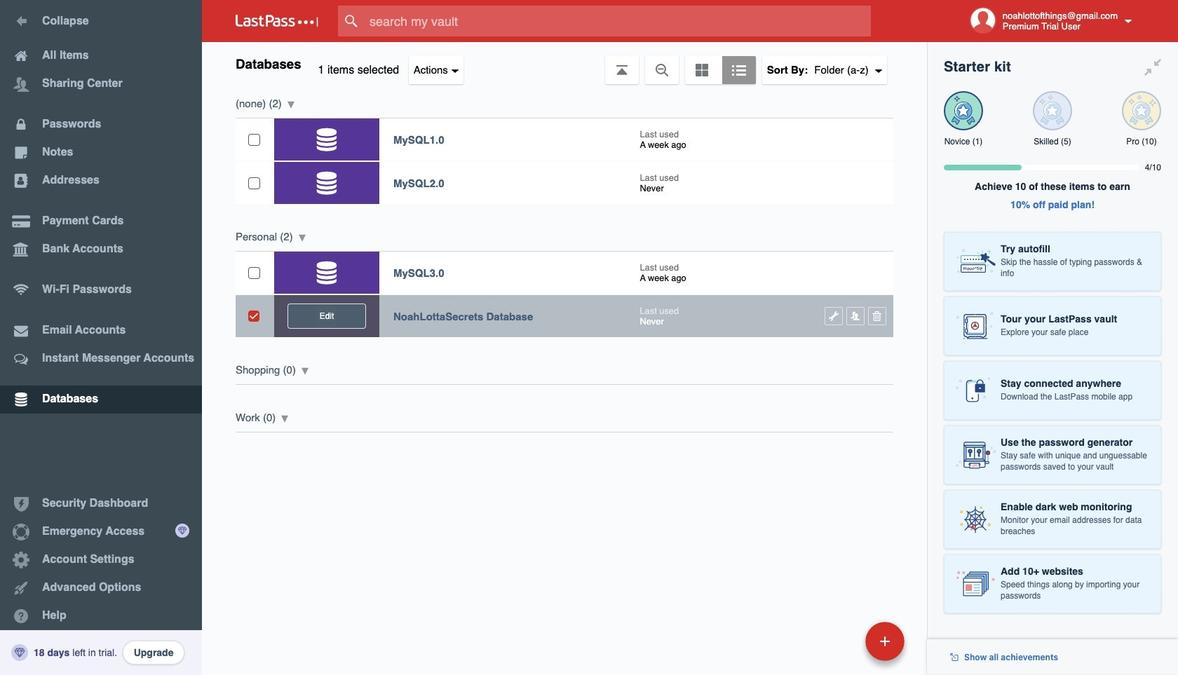 Task type: locate. For each thing, give the bounding box(es) containing it.
lastpass image
[[236, 15, 319, 27]]

new item navigation
[[770, 618, 914, 676]]

vault options navigation
[[202, 42, 928, 84]]

search my vault text field
[[338, 6, 899, 36]]



Task type: describe. For each thing, give the bounding box(es) containing it.
Search search field
[[338, 6, 899, 36]]

main navigation navigation
[[0, 0, 202, 676]]

new item element
[[770, 622, 910, 662]]



